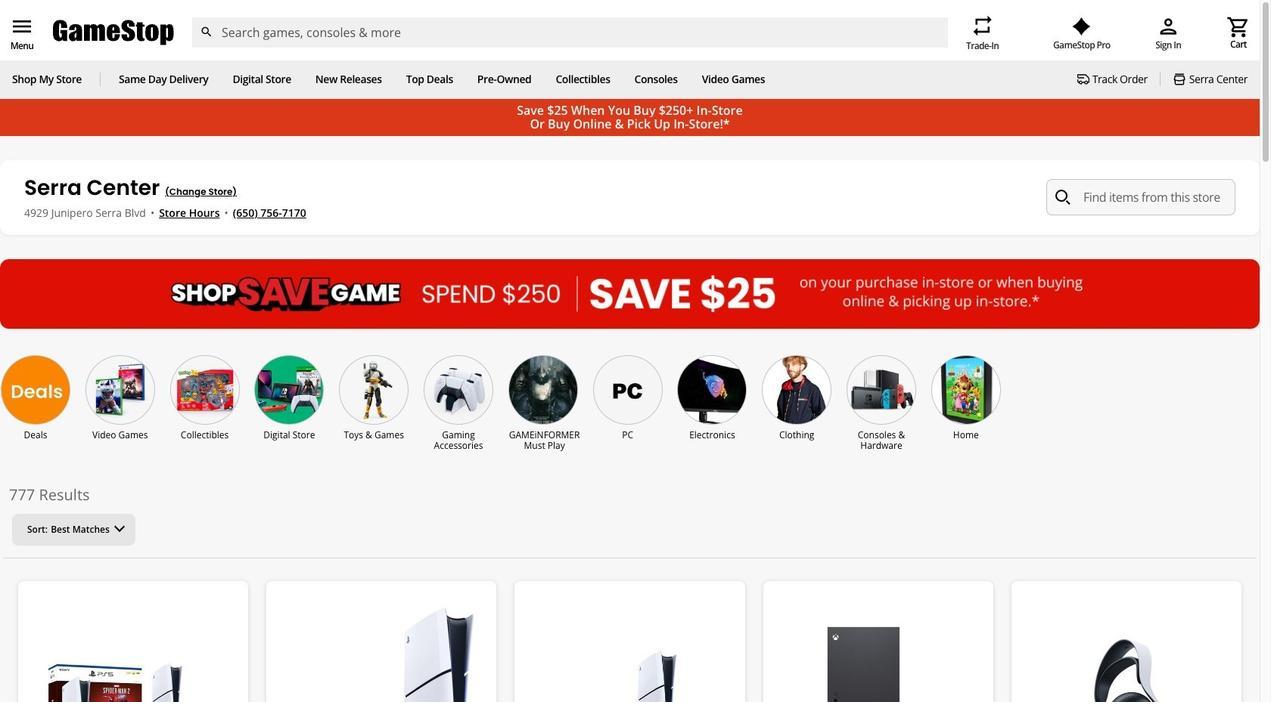 Task type: describe. For each thing, give the bounding box(es) containing it.
search icon image
[[1055, 190, 1071, 205]]

gamestop pro icon image
[[1072, 17, 1091, 36]]

Find items from this store field
[[1046, 180, 1236, 216]]



Task type: locate. For each thing, give the bounding box(es) containing it.
gamestop image
[[53, 18, 174, 47]]

None search field
[[191, 17, 948, 48]]

Search games, consoles & more search field
[[222, 17, 921, 48]]



Task type: vqa. For each thing, say whether or not it's contained in the screenshot.
gamestop pro icon
yes



